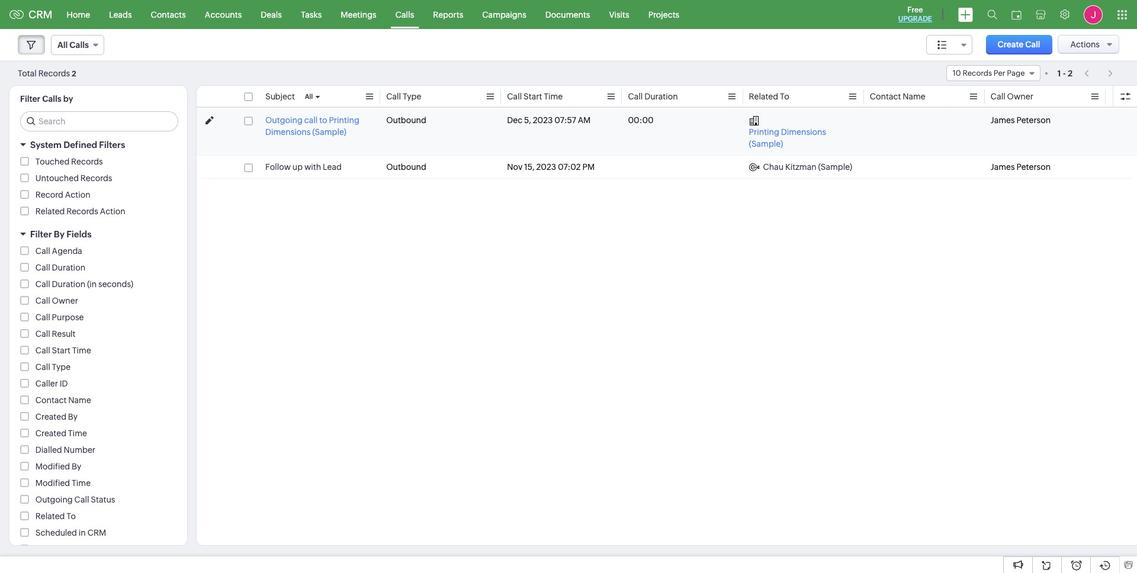 Task type: vqa. For each thing, say whether or not it's contained in the screenshot.
CREATED
yes



Task type: locate. For each thing, give the bounding box(es) containing it.
am
[[578, 115, 591, 125]]

by down number
[[72, 462, 81, 471]]

call type
[[386, 92, 421, 101], [35, 362, 70, 372]]

call duration
[[628, 92, 678, 101], [35, 263, 85, 272]]

(sample) inside 'outgoing call to printing dimensions (sample)'
[[312, 127, 346, 137]]

system defined filters
[[30, 140, 125, 150]]

2 vertical spatial related
[[35, 512, 65, 521]]

type
[[403, 92, 421, 101], [52, 362, 70, 372]]

filter down the total
[[20, 94, 40, 104]]

0 horizontal spatial 2
[[72, 69, 76, 78]]

scheduled in crm
[[35, 528, 106, 538]]

(sample) up chau
[[749, 139, 783, 149]]

call start time
[[507, 92, 563, 101], [35, 346, 91, 355]]

records inside field
[[963, 69, 992, 78]]

1 vertical spatial by
[[68, 412, 78, 422]]

start down 'result'
[[52, 346, 70, 355]]

outbound
[[386, 115, 426, 125], [386, 162, 426, 172]]

1 horizontal spatial (sample)
[[749, 139, 783, 149]]

records down touched records
[[80, 174, 112, 183]]

size image
[[937, 40, 947, 50]]

created up 'created time' on the left of the page
[[35, 412, 66, 422]]

0 vertical spatial calls
[[395, 10, 414, 19]]

james for printing dimensions (sample)
[[991, 115, 1015, 125]]

call owner down the page
[[991, 92, 1033, 101]]

2 peterson from the top
[[1017, 162, 1051, 172]]

1 horizontal spatial call duration
[[628, 92, 678, 101]]

2 for 1 - 2
[[1068, 68, 1073, 78]]

created for created time
[[35, 429, 66, 438]]

dec
[[507, 115, 522, 125]]

10
[[953, 69, 961, 78]]

printing up chau
[[749, 127, 779, 137]]

1 horizontal spatial calls
[[69, 40, 89, 50]]

0 vertical spatial outgoing
[[265, 115, 303, 125]]

subject down scheduled
[[35, 545, 65, 554]]

0 vertical spatial outbound
[[386, 115, 426, 125]]

contact
[[870, 92, 901, 101], [35, 396, 67, 405]]

call start time down 'result'
[[35, 346, 91, 355]]

filters
[[99, 140, 125, 150]]

1 horizontal spatial call owner
[[991, 92, 1033, 101]]

crm right in
[[87, 528, 106, 538]]

printing right to
[[329, 115, 359, 125]]

0 vertical spatial all
[[57, 40, 68, 50]]

1 vertical spatial call duration
[[35, 263, 85, 272]]

james for chau kitzman (sample)
[[991, 162, 1015, 172]]

related to up printing dimensions (sample)
[[749, 92, 789, 101]]

2 modified from the top
[[35, 479, 70, 488]]

0 horizontal spatial (sample)
[[312, 127, 346, 137]]

outbound for follow up with lead
[[386, 162, 426, 172]]

1 horizontal spatial printing
[[749, 127, 779, 137]]

call start time up 5,
[[507, 92, 563, 101]]

0 vertical spatial related
[[749, 92, 778, 101]]

0 vertical spatial to
[[780, 92, 789, 101]]

1 horizontal spatial call start time
[[507, 92, 563, 101]]

2023 right 15,
[[536, 162, 556, 172]]

call agenda
[[35, 246, 82, 256]]

1 modified from the top
[[35, 462, 70, 471]]

1 vertical spatial modified
[[35, 479, 70, 488]]

all up call
[[305, 93, 313, 100]]

2 james peterson from the top
[[991, 162, 1051, 172]]

by inside dropdown button
[[54, 229, 65, 239]]

calls left by
[[42, 94, 61, 104]]

records up filter calls by
[[38, 68, 70, 78]]

created up dialled on the bottom left of the page
[[35, 429, 66, 438]]

1 vertical spatial peterson
[[1017, 162, 1051, 172]]

1 outbound from the top
[[386, 115, 426, 125]]

1 vertical spatial call owner
[[35, 296, 78, 306]]

0 vertical spatial printing
[[329, 115, 359, 125]]

0 vertical spatial start
[[524, 92, 542, 101]]

to up printing dimensions (sample) link
[[780, 92, 789, 101]]

meetings link
[[331, 0, 386, 29]]

call
[[1025, 40, 1040, 49], [386, 92, 401, 101], [507, 92, 522, 101], [628, 92, 643, 101], [991, 92, 1006, 101], [35, 246, 50, 256], [35, 263, 50, 272], [35, 280, 50, 289], [35, 296, 50, 306], [35, 313, 50, 322], [35, 329, 50, 339], [35, 346, 50, 355], [35, 362, 50, 372], [74, 495, 89, 505]]

action up related records action
[[65, 190, 90, 200]]

outgoing for outgoing call status
[[35, 495, 73, 505]]

created time
[[35, 429, 87, 438]]

2 created from the top
[[35, 429, 66, 438]]

1 vertical spatial contact
[[35, 396, 67, 405]]

0 vertical spatial subject
[[265, 92, 295, 101]]

0 vertical spatial filter
[[20, 94, 40, 104]]

by for filter
[[54, 229, 65, 239]]

0 vertical spatial crm
[[28, 8, 52, 21]]

outgoing down modified time
[[35, 495, 73, 505]]

1 horizontal spatial type
[[403, 92, 421, 101]]

filter by fields button
[[9, 224, 187, 245]]

outbound for outgoing call to printing dimensions (sample)
[[386, 115, 426, 125]]

2 right - on the right top of the page
[[1068, 68, 1073, 78]]

related up scheduled
[[35, 512, 65, 521]]

james peterson
[[991, 115, 1051, 125], [991, 162, 1051, 172]]

all up "total records 2"
[[57, 40, 68, 50]]

owner up purpose on the left bottom of the page
[[52, 296, 78, 306]]

dimensions
[[265, 127, 311, 137], [781, 127, 826, 137]]

1 vertical spatial call start time
[[35, 346, 91, 355]]

1 vertical spatial filter
[[30, 229, 52, 239]]

1 james from the top
[[991, 115, 1015, 125]]

0 vertical spatial modified
[[35, 462, 70, 471]]

to
[[780, 92, 789, 101], [66, 512, 76, 521]]

calendar image
[[1012, 10, 1022, 19]]

1 vertical spatial start
[[52, 346, 70, 355]]

1 horizontal spatial all
[[305, 93, 313, 100]]

owner down the page
[[1007, 92, 1033, 101]]

2 vertical spatial (sample)
[[818, 162, 852, 172]]

printing inside 'outgoing call to printing dimensions (sample)'
[[329, 115, 359, 125]]

calls inside field
[[69, 40, 89, 50]]

0 horizontal spatial call type
[[35, 362, 70, 372]]

pm
[[582, 162, 595, 172]]

duration up the 00:00
[[644, 92, 678, 101]]

1 vertical spatial action
[[100, 207, 125, 216]]

james
[[991, 115, 1015, 125], [991, 162, 1015, 172]]

by up the 'call agenda'
[[54, 229, 65, 239]]

0 vertical spatial related to
[[749, 92, 789, 101]]

time up the dec 5, 2023 07:57 am
[[544, 92, 563, 101]]

time up number
[[68, 429, 87, 438]]

total records 2
[[18, 68, 76, 78]]

(sample) inside printing dimensions (sample)
[[749, 139, 783, 149]]

outgoing for outgoing call to printing dimensions (sample)
[[265, 115, 303, 125]]

1 horizontal spatial contact name
[[870, 92, 925, 101]]

call duration down the 'call agenda'
[[35, 263, 85, 272]]

printing dimensions (sample) link
[[749, 114, 858, 150]]

navigation
[[1079, 65, 1119, 82]]

1 horizontal spatial outgoing
[[265, 115, 303, 125]]

1 vertical spatial contact name
[[35, 396, 91, 405]]

all
[[57, 40, 68, 50], [305, 93, 313, 100]]

time up outgoing call status
[[72, 479, 91, 488]]

None field
[[926, 35, 972, 54]]

duration down agenda
[[52, 263, 85, 272]]

1 vertical spatial type
[[52, 362, 70, 372]]

1 - 2
[[1058, 68, 1073, 78]]

by up 'created time' on the left of the page
[[68, 412, 78, 422]]

time
[[544, 92, 563, 101], [72, 346, 91, 355], [68, 429, 87, 438], [72, 479, 91, 488]]

calls down "home" 'link'
[[69, 40, 89, 50]]

0 horizontal spatial subject
[[35, 545, 65, 554]]

dimensions down call
[[265, 127, 311, 137]]

1 horizontal spatial name
[[903, 92, 925, 101]]

0 horizontal spatial all
[[57, 40, 68, 50]]

to up scheduled in crm
[[66, 512, 76, 521]]

2 horizontal spatial (sample)
[[818, 162, 852, 172]]

0 vertical spatial (sample)
[[312, 127, 346, 137]]

0 vertical spatial james
[[991, 115, 1015, 125]]

id
[[60, 379, 68, 389]]

2023 for 07:02
[[536, 162, 556, 172]]

upgrade
[[898, 15, 932, 23]]

1 vertical spatial outgoing
[[35, 495, 73, 505]]

0 vertical spatial type
[[403, 92, 421, 101]]

leads link
[[100, 0, 141, 29]]

records for total
[[38, 68, 70, 78]]

1 vertical spatial name
[[68, 396, 91, 405]]

contacts link
[[141, 0, 195, 29]]

1 vertical spatial created
[[35, 429, 66, 438]]

1 vertical spatial all
[[305, 93, 313, 100]]

(sample) right kitzman
[[818, 162, 852, 172]]

1 vertical spatial james
[[991, 162, 1015, 172]]

1 horizontal spatial dimensions
[[781, 127, 826, 137]]

time down 'result'
[[72, 346, 91, 355]]

by for modified
[[72, 462, 81, 471]]

All Calls field
[[51, 35, 104, 55]]

1 horizontal spatial related to
[[749, 92, 789, 101]]

records down defined
[[71, 157, 103, 166]]

0 vertical spatial action
[[65, 190, 90, 200]]

2023 right 5,
[[533, 115, 553, 125]]

create menu element
[[951, 0, 980, 29]]

outgoing call to printing dimensions (sample) link
[[265, 114, 374, 138]]

2 for total records 2
[[72, 69, 76, 78]]

0 vertical spatial name
[[903, 92, 925, 101]]

deals link
[[251, 0, 291, 29]]

filter inside dropdown button
[[30, 229, 52, 239]]

modified down modified by
[[35, 479, 70, 488]]

number
[[64, 445, 95, 455]]

related down record
[[35, 207, 65, 216]]

1 horizontal spatial owner
[[1007, 92, 1033, 101]]

outgoing left call
[[265, 115, 303, 125]]

call duration up the 00:00
[[628, 92, 678, 101]]

meetings
[[341, 10, 377, 19]]

records right 10
[[963, 69, 992, 78]]

0 vertical spatial james peterson
[[991, 115, 1051, 125]]

calls left reports
[[395, 10, 414, 19]]

row group
[[197, 109, 1137, 179]]

(sample) down to
[[312, 127, 346, 137]]

row group containing outgoing call to printing dimensions (sample)
[[197, 109, 1137, 179]]

1 created from the top
[[35, 412, 66, 422]]

records up fields
[[66, 207, 98, 216]]

seconds)
[[98, 280, 133, 289]]

0 horizontal spatial calls
[[42, 94, 61, 104]]

1 vertical spatial owner
[[52, 296, 78, 306]]

all inside field
[[57, 40, 68, 50]]

start up 5,
[[524, 92, 542, 101]]

related up printing dimensions (sample)
[[749, 92, 778, 101]]

action up filter by fields dropdown button
[[100, 207, 125, 216]]

related
[[749, 92, 778, 101], [35, 207, 65, 216], [35, 512, 65, 521]]

1 vertical spatial 2023
[[536, 162, 556, 172]]

0 vertical spatial peterson
[[1017, 115, 1051, 125]]

1 vertical spatial calls
[[69, 40, 89, 50]]

2 james from the top
[[991, 162, 1015, 172]]

0 vertical spatial call start time
[[507, 92, 563, 101]]

peterson for chau kitzman (sample)
[[1017, 162, 1051, 172]]

0 vertical spatial created
[[35, 412, 66, 422]]

10 Records Per Page field
[[946, 65, 1040, 81]]

kitzman
[[785, 162, 817, 172]]

0 horizontal spatial outgoing
[[35, 495, 73, 505]]

1 vertical spatial printing
[[749, 127, 779, 137]]

modified down dialled on the bottom left of the page
[[35, 462, 70, 471]]

1 vertical spatial subject
[[35, 545, 65, 554]]

owner
[[1007, 92, 1033, 101], [52, 296, 78, 306]]

0 horizontal spatial related to
[[35, 512, 76, 521]]

0 vertical spatial contact name
[[870, 92, 925, 101]]

dimensions inside printing dimensions (sample)
[[781, 127, 826, 137]]

1 vertical spatial outbound
[[386, 162, 426, 172]]

1 horizontal spatial to
[[780, 92, 789, 101]]

name
[[903, 92, 925, 101], [68, 396, 91, 405]]

outgoing inside 'outgoing call to printing dimensions (sample)'
[[265, 115, 303, 125]]

dialled
[[35, 445, 62, 455]]

1 dimensions from the left
[[265, 127, 311, 137]]

2023
[[533, 115, 553, 125], [536, 162, 556, 172]]

james peterson for printing dimensions (sample)
[[991, 115, 1051, 125]]

outgoing call status
[[35, 495, 115, 505]]

action
[[65, 190, 90, 200], [100, 207, 125, 216]]

agenda
[[52, 246, 82, 256]]

0 vertical spatial contact
[[870, 92, 901, 101]]

1 horizontal spatial call type
[[386, 92, 421, 101]]

by
[[54, 229, 65, 239], [68, 412, 78, 422], [72, 462, 81, 471]]

leads
[[109, 10, 132, 19]]

2 vertical spatial calls
[[42, 94, 61, 104]]

2 vertical spatial by
[[72, 462, 81, 471]]

0 vertical spatial by
[[54, 229, 65, 239]]

0 horizontal spatial name
[[68, 396, 91, 405]]

2 outbound from the top
[[386, 162, 426, 172]]

filter up the 'call agenda'
[[30, 229, 52, 239]]

1 peterson from the top
[[1017, 115, 1051, 125]]

reports link
[[424, 0, 473, 29]]

calls for all calls
[[69, 40, 89, 50]]

duration left (in
[[52, 280, 85, 289]]

1 horizontal spatial subject
[[265, 92, 295, 101]]

1 vertical spatial (sample)
[[749, 139, 783, 149]]

1 james peterson from the top
[[991, 115, 1051, 125]]

dialled number
[[35, 445, 95, 455]]

filter
[[20, 94, 40, 104], [30, 229, 52, 239]]

0 horizontal spatial dimensions
[[265, 127, 311, 137]]

0 vertical spatial 2023
[[533, 115, 553, 125]]

call owner up "call purpose"
[[35, 296, 78, 306]]

calls
[[395, 10, 414, 19], [69, 40, 89, 50], [42, 94, 61, 104]]

2 up by
[[72, 69, 76, 78]]

0 horizontal spatial printing
[[329, 115, 359, 125]]

subject up 'outgoing call to printing dimensions (sample)' on the left top of page
[[265, 92, 295, 101]]

crm left "home" 'link'
[[28, 8, 52, 21]]

2023 for 07:57
[[533, 115, 553, 125]]

create menu image
[[958, 7, 973, 22]]

related to up scheduled
[[35, 512, 76, 521]]

james peterson for chau kitzman (sample)
[[991, 162, 1051, 172]]

peterson
[[1017, 115, 1051, 125], [1017, 162, 1051, 172]]

page
[[1007, 69, 1025, 78]]

records for 10
[[963, 69, 992, 78]]

dec 5, 2023 07:57 am
[[507, 115, 591, 125]]

1 vertical spatial james peterson
[[991, 162, 1051, 172]]

2 dimensions from the left
[[781, 127, 826, 137]]

2 inside "total records 2"
[[72, 69, 76, 78]]

15,
[[524, 162, 535, 172]]

dimensions up kitzman
[[781, 127, 826, 137]]



Task type: describe. For each thing, give the bounding box(es) containing it.
filter by fields
[[30, 229, 92, 239]]

home
[[67, 10, 90, 19]]

1
[[1058, 68, 1061, 78]]

untouched
[[35, 174, 79, 183]]

Search text field
[[21, 112, 178, 131]]

outgoing call to printing dimensions (sample)
[[265, 115, 359, 137]]

1 horizontal spatial start
[[524, 92, 542, 101]]

crm link
[[9, 8, 52, 21]]

touched
[[35, 157, 69, 166]]

system
[[30, 140, 62, 150]]

fields
[[66, 229, 92, 239]]

filter calls by
[[20, 94, 73, 104]]

0 vertical spatial call type
[[386, 92, 421, 101]]

chau kitzman (sample) link
[[749, 161, 852, 173]]

per
[[994, 69, 1005, 78]]

1 horizontal spatial crm
[[87, 528, 106, 538]]

follow up with lead link
[[265, 161, 342, 173]]

printing dimensions (sample)
[[749, 127, 826, 149]]

visits link
[[600, 0, 639, 29]]

modified time
[[35, 479, 91, 488]]

all for all
[[305, 93, 313, 100]]

all for all calls
[[57, 40, 68, 50]]

1 vertical spatial call type
[[35, 362, 70, 372]]

07:57
[[554, 115, 576, 125]]

create call
[[998, 40, 1040, 49]]

call inside 'button'
[[1025, 40, 1040, 49]]

5,
[[524, 115, 531, 125]]

0 horizontal spatial crm
[[28, 8, 52, 21]]

created for created by
[[35, 412, 66, 422]]

purpose
[[52, 313, 84, 322]]

to
[[319, 115, 327, 125]]

create call button
[[986, 35, 1052, 54]]

free
[[907, 5, 923, 14]]

follow
[[265, 162, 291, 172]]

0 horizontal spatial owner
[[52, 296, 78, 306]]

record action
[[35, 190, 90, 200]]

by for created
[[68, 412, 78, 422]]

records for untouched
[[80, 174, 112, 183]]

filter for filter calls by
[[20, 94, 40, 104]]

modified for modified time
[[35, 479, 70, 488]]

chau kitzman (sample)
[[763, 162, 852, 172]]

(sample) for dec 5, 2023 07:57 am
[[749, 139, 783, 149]]

projects link
[[639, 0, 689, 29]]

up
[[292, 162, 303, 172]]

create
[[998, 40, 1024, 49]]

record
[[35, 190, 63, 200]]

campaigns
[[482, 10, 526, 19]]

filter for filter by fields
[[30, 229, 52, 239]]

free upgrade
[[898, 5, 932, 23]]

0 vertical spatial call duration
[[628, 92, 678, 101]]

total
[[18, 68, 37, 78]]

records for related
[[66, 207, 98, 216]]

tasks link
[[291, 0, 331, 29]]

search element
[[980, 0, 1004, 29]]

reports
[[433, 10, 463, 19]]

campaigns link
[[473, 0, 536, 29]]

0 horizontal spatial to
[[66, 512, 76, 521]]

tasks
[[301, 10, 322, 19]]

lead
[[323, 162, 342, 172]]

-
[[1063, 68, 1066, 78]]

projects
[[648, 10, 679, 19]]

accounts
[[205, 10, 242, 19]]

0 vertical spatial call owner
[[991, 92, 1033, 101]]

home link
[[57, 0, 100, 29]]

00:00
[[628, 115, 654, 125]]

1 vertical spatial related
[[35, 207, 65, 216]]

profile image
[[1084, 5, 1103, 24]]

status
[[91, 495, 115, 505]]

(sample) for nov 15, 2023 07:02 pm
[[818, 162, 852, 172]]

call duration (in seconds)
[[35, 280, 133, 289]]

peterson for printing dimensions (sample)
[[1017, 115, 1051, 125]]

1 vertical spatial related to
[[35, 512, 76, 521]]

1 horizontal spatial action
[[100, 207, 125, 216]]

defined
[[64, 140, 97, 150]]

follow up with lead
[[265, 162, 342, 172]]

modified by
[[35, 462, 81, 471]]

modified for modified by
[[35, 462, 70, 471]]

1 vertical spatial duration
[[52, 263, 85, 272]]

nov
[[507, 162, 523, 172]]

related records action
[[35, 207, 125, 216]]

2 vertical spatial duration
[[52, 280, 85, 289]]

07:02
[[558, 162, 581, 172]]

actions
[[1070, 40, 1100, 49]]

by
[[63, 94, 73, 104]]

call result
[[35, 329, 76, 339]]

calls link
[[386, 0, 424, 29]]

accounts link
[[195, 0, 251, 29]]

10 records per page
[[953, 69, 1025, 78]]

1 horizontal spatial contact
[[870, 92, 901, 101]]

0 horizontal spatial call start time
[[35, 346, 91, 355]]

0 vertical spatial duration
[[644, 92, 678, 101]]

profile element
[[1077, 0, 1110, 29]]

calls for filter calls by
[[42, 94, 61, 104]]

caller id
[[35, 379, 68, 389]]

dimensions inside 'outgoing call to printing dimensions (sample)'
[[265, 127, 311, 137]]

0 horizontal spatial contact name
[[35, 396, 91, 405]]

0 horizontal spatial call duration
[[35, 263, 85, 272]]

untouched records
[[35, 174, 112, 183]]

created by
[[35, 412, 78, 422]]

all calls
[[57, 40, 89, 50]]

0 horizontal spatial type
[[52, 362, 70, 372]]

scheduled
[[35, 528, 77, 538]]

printing inside printing dimensions (sample)
[[749, 127, 779, 137]]

in
[[79, 528, 86, 538]]

call
[[304, 115, 318, 125]]

visits
[[609, 10, 629, 19]]

documents
[[545, 10, 590, 19]]

touched records
[[35, 157, 103, 166]]

deals
[[261, 10, 282, 19]]

result
[[52, 329, 76, 339]]

records for touched
[[71, 157, 103, 166]]

2 horizontal spatial calls
[[395, 10, 414, 19]]

contacts
[[151, 10, 186, 19]]

search image
[[987, 9, 997, 20]]

0 horizontal spatial call owner
[[35, 296, 78, 306]]

caller
[[35, 379, 58, 389]]

nov 15, 2023 07:02 pm
[[507, 162, 595, 172]]

documents link
[[536, 0, 600, 29]]



